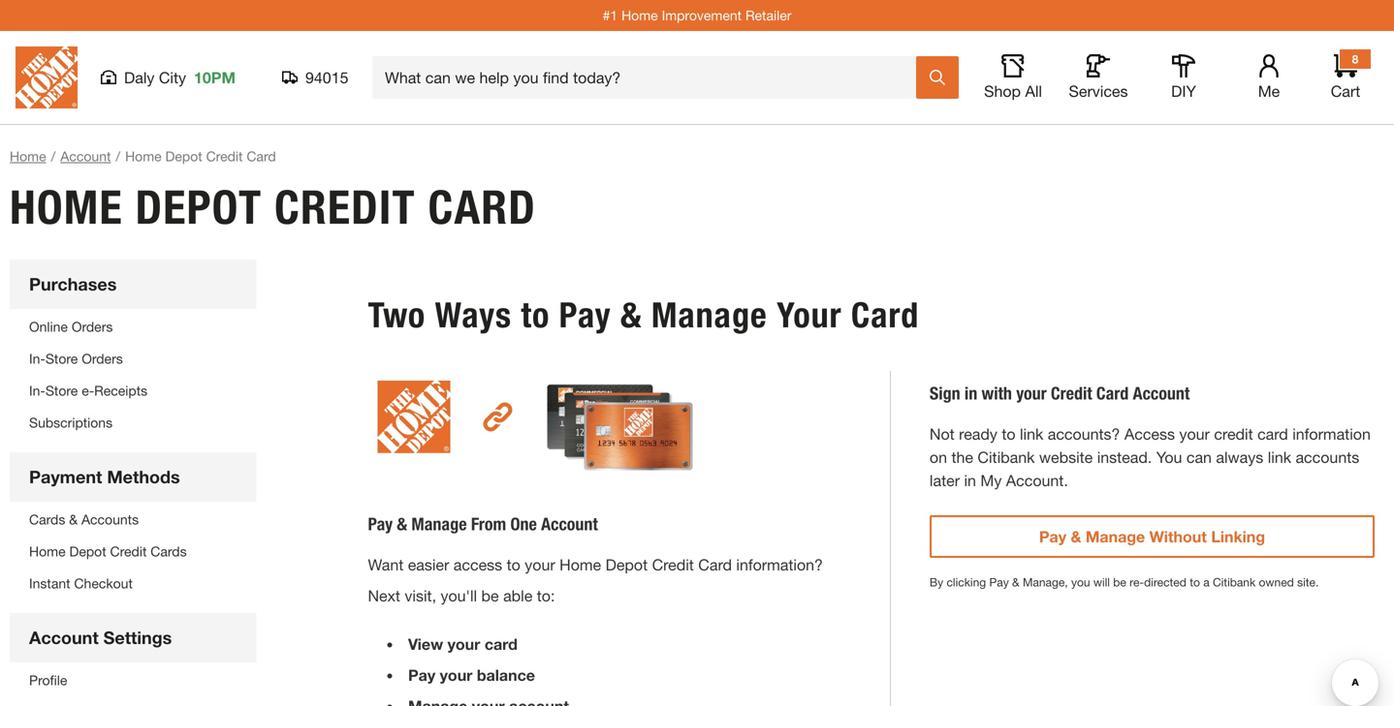 Task type: locate. For each thing, give the bounding box(es) containing it.
1 vertical spatial store
[[45, 383, 78, 399]]

citibank right "a"
[[1213, 576, 1256, 590]]

on
[[930, 448, 947, 467]]

in left with
[[965, 383, 978, 404]]

will
[[1094, 576, 1110, 590]]

city
[[159, 68, 186, 87]]

pay
[[559, 294, 611, 336], [368, 514, 393, 535], [1039, 528, 1067, 546], [989, 576, 1009, 590], [408, 667, 436, 685]]

daly city 10pm
[[124, 68, 236, 87]]

in- down 'online'
[[29, 351, 45, 367]]

methods
[[107, 467, 180, 488]]

you'll
[[441, 587, 477, 606]]

without
[[1150, 528, 1207, 546]]

account up profile on the left of page
[[29, 628, 99, 649]]

1 horizontal spatial /
[[116, 148, 120, 164]]

in-
[[29, 351, 45, 367], [29, 383, 45, 399]]

citibank for the
[[978, 448, 1035, 467]]

0 horizontal spatial cards
[[29, 512, 65, 528]]

1 horizontal spatial cards
[[151, 544, 187, 560]]

2 store from the top
[[45, 383, 78, 399]]

consumer credit card image
[[584, 403, 693, 471]]

#1 home improvement retailer
[[603, 7, 792, 23]]

link up website
[[1020, 425, 1044, 444]]

store down online orders
[[45, 351, 78, 367]]

balance
[[477, 667, 535, 685]]

& inside button
[[1071, 528, 1082, 546]]

profile
[[29, 673, 67, 689]]

sign in with your credit card account
[[930, 383, 1190, 404]]

1 vertical spatial in
[[964, 472, 976, 490]]

0 horizontal spatial depot
[[69, 544, 106, 560]]

cards down the payment
[[29, 512, 65, 528]]

be left able
[[481, 587, 499, 606]]

home inside home depot credit cards link
[[29, 544, 66, 560]]

my
[[981, 472, 1002, 490]]

view
[[408, 636, 443, 654]]

online orders link
[[29, 317, 319, 337]]

1 vertical spatial citibank
[[1213, 576, 1256, 590]]

0 vertical spatial in-
[[29, 351, 45, 367]]

depot
[[165, 148, 202, 164], [69, 544, 106, 560], [606, 556, 648, 574]]

directed
[[1144, 576, 1187, 590]]

0 vertical spatial link
[[1020, 425, 1044, 444]]

orders up in-store e-receipts
[[82, 351, 123, 367]]

1 vertical spatial in-
[[29, 383, 45, 399]]

in- for in-store e-receipts
[[29, 383, 45, 399]]

to left "a"
[[1190, 576, 1200, 590]]

card up balance
[[485, 636, 518, 654]]

re-
[[1130, 576, 1144, 590]]

home
[[622, 7, 658, 23], [10, 148, 46, 164], [125, 148, 162, 164], [29, 544, 66, 560], [560, 556, 601, 574]]

in left my
[[964, 472, 976, 490]]

your down view your card
[[440, 667, 473, 685]]

account link
[[60, 146, 111, 167]]

shop all
[[984, 82, 1042, 100]]

card
[[1258, 425, 1288, 444], [485, 636, 518, 654]]

home depot credit cards
[[29, 544, 187, 560]]

to right "ready"
[[1002, 425, 1016, 444]]

home depot credit card
[[10, 179, 536, 236]]

in-store e-receipts
[[29, 383, 147, 399]]

access
[[1125, 425, 1175, 444]]

prox credit card image
[[545, 383, 654, 451]]

0 horizontal spatial manage
[[411, 514, 467, 535]]

profile link
[[29, 671, 319, 691]]

card inside not ready to link accounts? access your credit card information on the citibank website instead. you can always link accounts later in my account.
[[1258, 425, 1288, 444]]

your inside not ready to link accounts? access your credit card information on the citibank website instead. you can always link accounts later in my account.
[[1179, 425, 1210, 444]]

cards & accounts
[[29, 512, 139, 528]]

2 in- from the top
[[29, 383, 45, 399]]

account up access
[[1133, 383, 1190, 404]]

site.
[[1297, 576, 1319, 590]]

pay inside button
[[1039, 528, 1067, 546]]

next
[[368, 587, 400, 606]]

pay & manage without linking button
[[930, 516, 1375, 558]]

in- up subscriptions
[[29, 383, 45, 399]]

instant checkout
[[29, 576, 133, 592]]

0 vertical spatial store
[[45, 351, 78, 367]]

with
[[982, 383, 1012, 404]]

credit
[[206, 148, 243, 164], [1051, 383, 1092, 404], [110, 544, 147, 560], [652, 556, 694, 574]]

website
[[1039, 448, 1093, 467]]

0 horizontal spatial card
[[485, 636, 518, 654]]

2 horizontal spatial manage
[[1086, 528, 1145, 546]]

pro xtra card image
[[565, 393, 673, 461]]

pay your balance
[[408, 667, 535, 685]]

cards down cards & accounts link
[[151, 544, 187, 560]]

store for e-
[[45, 383, 78, 399]]

pay & manage from one account
[[368, 514, 598, 535]]

orders up in-store orders
[[72, 319, 113, 335]]

citibank inside not ready to link accounts? access your credit card information on the citibank website instead. you can always link accounts later in my account.
[[978, 448, 1035, 467]]

1 store from the top
[[45, 351, 78, 367]]

0 horizontal spatial /
[[51, 148, 56, 164]]

0 vertical spatial in
[[965, 383, 978, 404]]

/
[[51, 148, 56, 164], [116, 148, 120, 164]]

card
[[247, 148, 276, 164], [851, 294, 919, 336], [1097, 383, 1129, 404], [698, 556, 732, 574]]

your up the to:
[[525, 556, 555, 574]]

manage inside button
[[1086, 528, 1145, 546]]

you
[[1071, 576, 1090, 590]]

settings
[[103, 628, 172, 649]]

want
[[368, 556, 404, 574]]

1 horizontal spatial depot
[[165, 148, 202, 164]]

depot inside home depot credit cards link
[[69, 544, 106, 560]]

account up the home
[[60, 148, 111, 164]]

ready
[[959, 425, 998, 444]]

1 horizontal spatial citibank
[[1213, 576, 1256, 590]]

to right the ways
[[521, 294, 550, 336]]

want easier access to your home depot credit card information?
[[368, 556, 823, 574]]

card up "home depot credit card"
[[247, 148, 276, 164]]

subscriptions
[[29, 415, 113, 431]]

1 vertical spatial link
[[1268, 448, 1292, 467]]

credit inside the 'breadcrumbs' element
[[206, 148, 243, 164]]

0 vertical spatial card
[[1258, 425, 1288, 444]]

2 in from the top
[[964, 472, 976, 490]]

be left re- in the right bottom of the page
[[1113, 576, 1127, 590]]

citibank up my
[[978, 448, 1035, 467]]

improvement
[[662, 7, 742, 23]]

What can we help you find today? search field
[[385, 57, 915, 98]]

1 in- from the top
[[29, 351, 45, 367]]

link
[[1020, 425, 1044, 444], [1268, 448, 1292, 467]]

/ right home "link"
[[51, 148, 56, 164]]

card right credit
[[1258, 425, 1288, 444]]

&
[[621, 294, 642, 336], [69, 512, 78, 528], [397, 514, 407, 535], [1071, 528, 1082, 546], [1012, 576, 1020, 590]]

daly
[[124, 68, 155, 87]]

card up the accounts?
[[1097, 383, 1129, 404]]

home depot logo image
[[368, 371, 460, 463]]

home
[[10, 179, 123, 236]]

link right the always
[[1268, 448, 1292, 467]]

card inside the 'breadcrumbs' element
[[247, 148, 276, 164]]

94015 button
[[282, 68, 349, 87]]

1 horizontal spatial card
[[1258, 425, 1288, 444]]

0 horizontal spatial citibank
[[978, 448, 1035, 467]]

2 horizontal spatial depot
[[606, 556, 648, 574]]

manage for pay & manage from one account
[[411, 514, 467, 535]]

the
[[952, 448, 973, 467]]

94015
[[305, 68, 349, 87]]

2 / from the left
[[116, 148, 120, 164]]

0 vertical spatial citibank
[[978, 448, 1035, 467]]

a
[[1203, 576, 1210, 590]]

1 horizontal spatial link
[[1268, 448, 1292, 467]]

/ right account 'link'
[[116, 148, 120, 164]]

by
[[930, 576, 944, 590]]

in- for in-store orders
[[29, 351, 45, 367]]

1 horizontal spatial be
[[1113, 576, 1127, 590]]

sign
[[930, 383, 960, 404]]

access
[[454, 556, 502, 574]]

your up can
[[1179, 425, 1210, 444]]

able
[[503, 587, 533, 606]]

purchases
[[29, 274, 117, 295]]

account
[[60, 148, 111, 164], [1133, 383, 1190, 404], [541, 514, 598, 535], [29, 628, 99, 649]]

store left 'e-'
[[45, 383, 78, 399]]



Task type: describe. For each thing, give the bounding box(es) containing it.
0 vertical spatial orders
[[72, 319, 113, 335]]

in-store orders
[[29, 351, 123, 367]]

1 in from the top
[[965, 383, 978, 404]]

services
[[1069, 82, 1128, 100]]

to inside not ready to link accounts? access your credit card information on the citibank website instead. you can always link accounts later in my account.
[[1002, 425, 1016, 444]]

shop all button
[[982, 54, 1044, 101]]

shop
[[984, 82, 1021, 100]]

citibank for a
[[1213, 576, 1256, 590]]

pay & manage without linking
[[1039, 528, 1265, 546]]

can
[[1187, 448, 1212, 467]]

credit
[[274, 179, 416, 236]]

not ready to link accounts? access your credit card information on the citibank website instead. you can always link accounts later in my account.
[[930, 425, 1371, 490]]

visit,
[[405, 587, 436, 606]]

clicking
[[947, 576, 986, 590]]

manage,
[[1023, 576, 1068, 590]]

your
[[777, 294, 842, 336]]

e-
[[82, 383, 94, 399]]

the home depot logo image
[[16, 47, 78, 109]]

information
[[1293, 425, 1371, 444]]

subscriptions link
[[29, 413, 319, 433]]

not
[[930, 425, 955, 444]]

& for cards & accounts
[[69, 512, 78, 528]]

1 vertical spatial cards
[[151, 544, 187, 560]]

receipts
[[94, 383, 147, 399]]

services button
[[1068, 54, 1130, 101]]

1 horizontal spatial manage
[[651, 294, 768, 336]]

two ways to pay & manage your card
[[368, 294, 919, 336]]

account inside the 'breadcrumbs' element
[[60, 148, 111, 164]]

depot
[[135, 179, 262, 236]]

& for pay & manage without linking
[[1071, 528, 1082, 546]]

view your card
[[408, 636, 518, 654]]

retailer
[[746, 7, 792, 23]]

in-store e-receipts link
[[29, 381, 319, 401]]

easier
[[408, 556, 449, 574]]

home link
[[10, 146, 46, 167]]

two
[[368, 294, 426, 336]]

owned
[[1259, 576, 1294, 590]]

by clicking pay & manage, you will be re-directed to a citibank owned site.
[[930, 576, 1319, 590]]

in inside not ready to link accounts? access your credit card information on the citibank website instead. you can always link accounts later in my account.
[[964, 472, 976, 490]]

you
[[1156, 448, 1182, 467]]

always
[[1216, 448, 1264, 467]]

card right your
[[851, 294, 919, 336]]

account.
[[1006, 472, 1068, 490]]

#1
[[603, 7, 618, 23]]

home / account / home depot credit card
[[10, 148, 276, 164]]

information?
[[736, 556, 823, 574]]

card
[[428, 179, 536, 236]]

instead.
[[1097, 448, 1152, 467]]

pay for pay & manage from one account
[[368, 514, 393, 535]]

checkout
[[74, 576, 133, 592]]

credit
[[1214, 425, 1253, 444]]

depot inside the 'breadcrumbs' element
[[165, 148, 202, 164]]

cart 8
[[1331, 52, 1361, 100]]

1 / from the left
[[51, 148, 56, 164]]

me
[[1258, 82, 1280, 100]]

next visit, you'll be able to:
[[368, 587, 555, 606]]

account right one
[[541, 514, 598, 535]]

one
[[510, 514, 537, 535]]

1 vertical spatial orders
[[82, 351, 123, 367]]

linking
[[1211, 528, 1265, 546]]

accounts
[[81, 512, 139, 528]]

diy
[[1171, 82, 1196, 100]]

all
[[1025, 82, 1042, 100]]

cards & accounts link
[[29, 510, 319, 530]]

online orders
[[29, 319, 113, 335]]

in-store orders link
[[29, 349, 319, 369]]

to:
[[537, 587, 555, 606]]

instant
[[29, 576, 70, 592]]

pay for pay & manage without linking
[[1039, 528, 1067, 546]]

card left information?
[[698, 556, 732, 574]]

to up able
[[507, 556, 521, 574]]

ways
[[435, 294, 512, 336]]

breadcrumbs element
[[10, 146, 1385, 167]]

0 horizontal spatial link
[[1020, 425, 1044, 444]]

later
[[930, 472, 960, 490]]

instant checkout link
[[29, 574, 319, 594]]

cart
[[1331, 82, 1361, 100]]

manage for pay & manage without linking
[[1086, 528, 1145, 546]]

link icon image
[[483, 403, 512, 432]]

payment
[[29, 467, 102, 488]]

your up pay your balance
[[448, 636, 480, 654]]

online
[[29, 319, 68, 335]]

1 vertical spatial card
[[485, 636, 518, 654]]

payment methods
[[29, 467, 180, 488]]

accounts?
[[1048, 425, 1120, 444]]

pay for pay your balance
[[408, 667, 436, 685]]

accounts
[[1296, 448, 1360, 467]]

diy button
[[1153, 54, 1215, 101]]

0 vertical spatial cards
[[29, 512, 65, 528]]

store for orders
[[45, 351, 78, 367]]

your right with
[[1016, 383, 1047, 404]]

0 horizontal spatial be
[[481, 587, 499, 606]]

me button
[[1238, 54, 1300, 101]]

& for pay & manage from one account
[[397, 514, 407, 535]]

10pm
[[194, 68, 236, 87]]

account settings
[[29, 628, 172, 649]]



Task type: vqa. For each thing, say whether or not it's contained in the screenshot.
Linen
no



